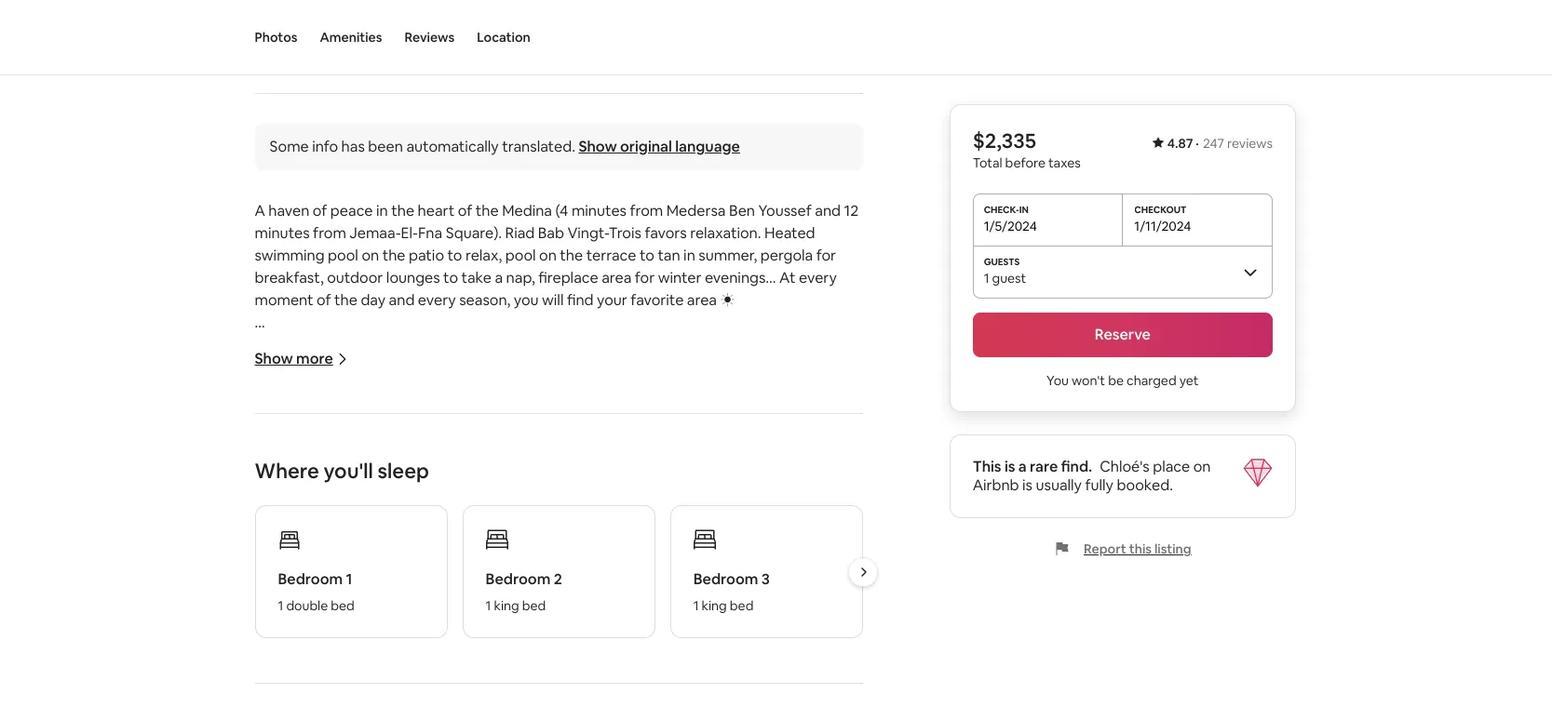 Task type: describe. For each thing, give the bounding box(es) containing it.
1 vertical spatial a
[[1019, 457, 1028, 477]]

authentic,
[[506, 537, 577, 556]]

haven
[[269, 201, 310, 221]]

some
[[270, 137, 309, 156]]

1 vertical spatial old-
[[633, 537, 660, 556]]

1 guest
[[985, 270, 1027, 287]]

1 horizontal spatial show
[[579, 137, 617, 156]]

is inside if you like our riad but it is fully booked for your dates, feel free to look at our 2nd riad : https://www.airbnb.com/h/riadbinebine
[[420, 425, 430, 444]]

2 our from the left
[[752, 425, 774, 444]]

riad inside a haven of peace in the heart of the medina (4 minutes from medersa ben youssef and 12 minutes from jemaa-el-fna square). riad bab vingt-trois favors relaxation. heated swimming pool on the patio to relax, pool on the terrace to tan in summer, pergola for breakfast, outdoor lounges to take a nap, fireplace area for winter evenings... at every moment of the day and every season, you will find your favorite area ☀
[[505, 224, 535, 243]]

is inside chloé's place on airbnb is usually fully booked.
[[1023, 476, 1033, 496]]

composed
[[255, 671, 331, 690]]

a inside a haven of peace in the heart of the medina (4 minutes from medersa ben youssef and 12 minutes from jemaa-el-fna square). riad bab vingt-trois favors relaxation. heated swimming pool on the patio to relax, pool on the terrace to tan in summer, pergola for breakfast, outdoor lounges to take a nap, fireplace area for winter evenings... at every moment of the day and every season, you will find your favorite area ☀
[[495, 268, 503, 288]]

2018
[[516, 492, 548, 511]]

breakfast,
[[255, 268, 324, 288]]

nightly
[[659, 604, 706, 623]]

means
[[547, 358, 593, 377]]

(4
[[556, 201, 569, 221]]

and down lounges
[[389, 291, 415, 310]]

a inside "composed of 5 bedrooms and 5 bathrooms, the riad also has an outdoor pool on the patio as well as a refreshing pool on the terrace."
[[360, 693, 368, 708]]

outdoor inside "composed of 5 bedrooms and 5 bathrooms, the riad also has an outdoor pool on the patio as well as a refreshing pool on the terrace."
[[693, 671, 749, 690]]

0 horizontal spatial minutes
[[255, 224, 310, 243]]

amenities
[[320, 29, 382, 46]]

furniture.
[[440, 537, 503, 556]]

but
[[380, 425, 404, 444]]

bedroom for bedroom 3
[[694, 570, 759, 590]]

for inside if you like our riad but it is fully booked for your dates, feel free to look at our 2nd riad : https://www.airbnb.com/h/riadbinebine
[[521, 425, 541, 444]]

report this listing
[[1085, 541, 1192, 558]]

on up fireplace
[[539, 246, 557, 265]]

4.87 · 247 reviews
[[1168, 135, 1274, 152]]

is right this
[[1005, 457, 1016, 477]]

some info has been automatically translated. show original language
[[270, 137, 740, 156]]

chloé's
[[1101, 457, 1151, 477]]

to inside welcome to riad bab twenty-three // bab means "door" in arabic and the number 23 indicates the street number where the riad is located.
[[323, 358, 338, 377]]

king for bedroom 3
[[702, 598, 727, 615]]

riad
[[586, 671, 613, 690]]

report this listing button
[[1055, 541, 1192, 558]]

we
[[615, 492, 635, 511]]

you inside if you like our riad but it is fully booked for your dates, feel free to look at our 2nd riad : https://www.airbnb.com/h/riadbinebine
[[267, 425, 292, 444]]

you inside a haven of peace in the heart of the medina (4 minutes from medersa ben youssef and 12 minutes from jemaa-el-fna square). riad bab vingt-trois favors relaxation. heated swimming pool on the patio to relax, pool on the terrace to tan in summer, pergola for breakfast, outdoor lounges to take a nap, fireplace area for winter evenings... at every moment of the day and every season, you will find your favorite area ☀
[[514, 291, 539, 310]]

exclusively,
[[380, 604, 455, 623]]

is inside welcome to riad bab twenty-three // bab means "door" in arabic and the number 23 indicates the street number where the riad is located.
[[553, 380, 563, 400]]

show original language button
[[579, 137, 740, 156]]

refreshing
[[371, 693, 441, 708]]

outdoor inside a haven of peace in the heart of the medina (4 minutes from medersa ben youssef and 12 minutes from jemaa-el-fna square). riad bab vingt-trois favors relaxation. heated swimming pool on the patio to relax, pool on the terrace to tan in summer, pergola for breakfast, outdoor lounges to take a nap, fireplace area for winter evenings... at every moment of the day and every season, you will find your favorite area ☀
[[327, 268, 383, 288]]

find
[[567, 291, 594, 310]]

1 horizontal spatial minutes
[[572, 201, 627, 221]]

1 as from the left
[[293, 693, 308, 708]]

bedrooms
[[363, 671, 434, 690]]

2 5 from the left
[[467, 671, 475, 690]]

feel inside "our riad was completely renovated in 2018 and then we did some new improvement work in 2020 to combine comfort and old-fashioned charm by mixing moroccan craftsmanship and vintage furniture. authentic, with an old-fashioned decor where each room tells its own story, you'll quickly feel right at home!"
[[508, 559, 534, 578]]

improvement
[[737, 492, 829, 511]]

of up square).
[[458, 201, 473, 221]]

work
[[255, 514, 289, 534]]

for inside the riad is rented exclusively, it is fully private for you. total nightly price includes the entire riad.
[[567, 604, 587, 623]]

our
[[255, 492, 281, 511]]

and up own
[[356, 537, 382, 556]]

translated.
[[502, 137, 576, 156]]

renovated
[[427, 492, 497, 511]]

your inside a haven of peace in the heart of the medina (4 minutes from medersa ben youssef and 12 minutes from jemaa-el-fna square). riad bab vingt-trois favors relaxation. heated swimming pool on the patio to relax, pool on the terrace to tan in summer, pergola for breakfast, outdoor lounges to take a nap, fireplace area for winter evenings... at every moment of the day and every season, you will find your favorite area ☀
[[597, 291, 628, 310]]

includes
[[747, 604, 804, 623]]

charm
[[613, 514, 657, 534]]

vintage
[[385, 537, 436, 556]]

more
[[296, 349, 333, 369]]

airbnb
[[974, 476, 1020, 496]]

own
[[345, 559, 375, 578]]

reserve
[[1096, 325, 1152, 345]]

before for free
[[437, 40, 484, 60]]

of right haven
[[313, 201, 327, 221]]

on down jemaa-
[[362, 246, 379, 265]]

0 vertical spatial every
[[799, 268, 837, 288]]

1 5 from the left
[[352, 671, 360, 690]]

place
[[1154, 457, 1191, 477]]

take
[[462, 268, 492, 288]]

evenings...
[[705, 268, 776, 288]]

bedroom 2 1 king bed
[[486, 570, 562, 615]]

ben
[[729, 201, 755, 221]]

mixing
[[681, 514, 726, 534]]

be
[[1109, 373, 1125, 389]]

was
[[317, 492, 343, 511]]

this is a rare find.
[[974, 457, 1093, 477]]

1 horizontal spatial number
[[761, 358, 815, 377]]

1 horizontal spatial area
[[687, 291, 717, 310]]

is up riad.
[[317, 604, 327, 623]]

your inside if you like our riad but it is fully booked for your dates, feel free to look at our 2nd riad : https://www.airbnb.com/h/riadbinebine
[[544, 425, 575, 444]]

amenities button
[[320, 0, 382, 75]]

where you'll sleep
[[255, 458, 429, 484]]

at inside "our riad was completely renovated in 2018 and then we did some new improvement work in 2020 to combine comfort and old-fashioned charm by mixing moroccan craftsmanship and vintage furniture. authentic, with an old-fashioned decor where each room tells its own story, you'll quickly feel right at home!"
[[573, 559, 587, 578]]

pool up nap,
[[506, 246, 536, 265]]

comfort
[[427, 514, 483, 534]]

riad up street
[[341, 358, 371, 377]]

a haven of peace in the heart of the medina (4 minutes from medersa ben youssef and 12 minutes from jemaa-el-fna square). riad bab vingt-trois favors relaxation. heated swimming pool on the patio to relax, pool on the terrace to tan in summer, pergola for breakfast, outdoor lounges to take a nap, fireplace area for winter evenings... at every moment of the day and every season, you will find your favorite area ☀
[[255, 201, 862, 310]]

total inside $2,335 total before taxes
[[974, 155, 1003, 171]]

1 for bedroom 3
[[694, 598, 699, 615]]

before for $2,335
[[1006, 155, 1047, 171]]

1 for bedroom 2
[[486, 598, 491, 615]]

taxes
[[1049, 155, 1082, 171]]

pool down jemaa-
[[328, 246, 359, 265]]

square).
[[446, 224, 502, 243]]

our riad was completely renovated in 2018 and then we did some new improvement work in 2020 to combine comfort and old-fashioned charm by mixing moroccan craftsmanship and vintage furniture. authentic, with an old-fashioned decor where each room tells its own story, you'll quickly feel right at home!
[[255, 492, 858, 578]]

an inside "our riad was completely renovated in 2018 and then we did some new improvement work in 2020 to combine comfort and old-fashioned charm by mixing moroccan craftsmanship and vintage furniture. authentic, with an old-fashioned decor where each room tells its own story, you'll quickly feel right at home!"
[[614, 537, 630, 556]]

bed for 2
[[522, 598, 546, 615]]

reserve button
[[974, 313, 1274, 358]]

in right tan
[[684, 246, 696, 265]]

2 as from the left
[[342, 693, 357, 708]]

reviews button
[[405, 0, 455, 75]]

in left 2018
[[501, 492, 512, 511]]

private
[[516, 604, 564, 623]]

bedroom for bedroom 1
[[278, 570, 343, 590]]

right
[[537, 559, 569, 578]]

season,
[[459, 291, 511, 310]]

favors
[[645, 224, 687, 243]]

the
[[255, 604, 281, 623]]

you.
[[591, 604, 619, 623]]

where
[[255, 458, 319, 484]]

pool right refreshing
[[444, 693, 475, 708]]

listing
[[1155, 541, 1192, 558]]

of inside "composed of 5 bedrooms and 5 bathrooms, the riad also has an outdoor pool on the patio as well as a refreshing pool on the terrace."
[[334, 671, 349, 690]]

https://www.airbnb.com/h/riadbinebine
[[255, 447, 530, 467]]

completely
[[347, 492, 424, 511]]

free
[[314, 40, 345, 60]]

home!
[[590, 559, 633, 578]]

1 right 'its'
[[346, 570, 353, 590]]

1/11/2024
[[1135, 218, 1192, 235]]

charged
[[1128, 373, 1178, 389]]

report
[[1085, 541, 1127, 558]]

well
[[312, 693, 338, 708]]

quickly
[[457, 559, 505, 578]]

with
[[581, 537, 610, 556]]

also
[[616, 671, 643, 690]]

and left 12
[[815, 201, 841, 221]]

6
[[565, 40, 574, 60]]

2020
[[307, 514, 342, 534]]

2nd
[[778, 425, 804, 444]]

heart
[[418, 201, 455, 221]]

23
[[818, 358, 835, 377]]

then
[[580, 492, 612, 511]]

0 vertical spatial from
[[630, 201, 663, 221]]

where inside welcome to riad bab twenty-three // bab means "door" in arabic and the number 23 indicates the street number where the riad is located.
[[448, 380, 491, 400]]

is down quickly
[[471, 604, 481, 623]]

0 horizontal spatial old-
[[516, 514, 543, 534]]

an inside "composed of 5 bedrooms and 5 bathrooms, the riad also has an outdoor pool on the patio as well as a refreshing pool on the terrace."
[[673, 671, 690, 690]]

the riad is rented exclusively, it is fully private for you. total nightly price includes the entire riad.
[[255, 604, 833, 646]]



Task type: vqa. For each thing, say whether or not it's contained in the screenshot.
the top "your"
yes



Task type: locate. For each thing, give the bounding box(es) containing it.
1 vertical spatial you'll
[[419, 559, 453, 578]]

0 vertical spatial an
[[614, 537, 630, 556]]

1 vertical spatial outdoor
[[693, 671, 749, 690]]

sleep
[[378, 458, 429, 484]]

0 horizontal spatial area
[[602, 268, 632, 288]]

1 horizontal spatial an
[[673, 671, 690, 690]]

0 horizontal spatial bedroom
[[278, 570, 343, 590]]

1 horizontal spatial has
[[646, 671, 670, 690]]

photos button
[[255, 0, 298, 75]]

$2,335 total before taxes
[[974, 128, 1082, 171]]

0 horizontal spatial fully
[[433, 425, 462, 444]]

pergola
[[761, 246, 813, 265]]

0 horizontal spatial you
[[267, 425, 292, 444]]

patio down "fna"
[[409, 246, 444, 265]]

1 down quickly
[[486, 598, 491, 615]]

bedroom inside bedroom 1 1 double bed
[[278, 570, 343, 590]]

king inside 'bedroom 2 1 king bed'
[[494, 598, 519, 615]]

your
[[597, 291, 628, 310], [544, 425, 575, 444]]

1 vertical spatial where
[[775, 537, 818, 556]]

minutes down haven
[[255, 224, 310, 243]]

fully left booked
[[433, 425, 462, 444]]

you right if
[[267, 425, 292, 444]]

and up furniture.
[[486, 514, 512, 534]]

0 horizontal spatial as
[[293, 693, 308, 708]]

at inside if you like our riad but it is fully booked for your dates, feel free to look at our 2nd riad : https://www.airbnb.com/h/riadbinebine
[[734, 425, 748, 444]]

0 horizontal spatial every
[[418, 291, 456, 310]]

0 vertical spatial fashioned
[[543, 514, 610, 534]]

0 vertical spatial at
[[734, 425, 748, 444]]

of up well in the bottom of the page
[[334, 671, 349, 690]]

to left take
[[443, 268, 458, 288]]

a
[[255, 201, 265, 221]]

1 horizontal spatial bed
[[522, 598, 546, 615]]

it right but
[[407, 425, 417, 444]]

1 left 'double'
[[278, 598, 283, 615]]

automatically
[[406, 137, 499, 156]]

and right "arabic"
[[706, 358, 732, 377]]

craftsmanship
[[255, 537, 353, 556]]

1 horizontal spatial king
[[702, 598, 727, 615]]

1 horizontal spatial at
[[734, 425, 748, 444]]

0 vertical spatial area
[[602, 268, 632, 288]]

1
[[985, 270, 990, 287], [346, 570, 353, 590], [278, 598, 283, 615], [486, 598, 491, 615], [694, 598, 699, 615]]

3
[[762, 570, 770, 590]]

at
[[780, 268, 796, 288]]

2 bed from the left
[[522, 598, 546, 615]]

is down means
[[553, 380, 563, 400]]

to inside "our riad was completely renovated in 2018 and then we did some new improvement work in 2020 to combine comfort and old-fashioned charm by mixing moroccan craftsmanship and vintage furniture. authentic, with an old-fashioned decor where each room tells its own story, you'll quickly feel right at home!"
[[345, 514, 360, 534]]

your left dates,
[[544, 425, 575, 444]]

0 horizontal spatial from
[[313, 224, 346, 243]]

your right 'find' on the top of the page
[[597, 291, 628, 310]]

1 horizontal spatial a
[[495, 268, 503, 288]]

you'll up was
[[324, 458, 373, 484]]

some
[[663, 492, 701, 511]]

0 horizontal spatial total
[[622, 604, 656, 623]]

you'll inside "our riad was completely renovated in 2018 and then we did some new improvement work in 2020 to combine comfort and old-fashioned charm by mixing moroccan craftsmanship and vintage furniture. authentic, with an old-fashioned decor where each room tells its own story, you'll quickly feel right at home!"
[[419, 559, 453, 578]]

3 bed from the left
[[730, 598, 754, 615]]

reviews
[[1228, 135, 1274, 152]]

king down quickly
[[494, 598, 519, 615]]

and inside "composed of 5 bedrooms and 5 bathrooms, the riad also has an outdoor pool on the patio as well as a refreshing pool on the terrace."
[[437, 671, 463, 690]]

number down the twenty-
[[391, 380, 445, 400]]

medersa
[[667, 201, 726, 221]]

0 horizontal spatial before
[[437, 40, 484, 60]]

on
[[362, 246, 379, 265], [539, 246, 557, 265], [1194, 457, 1212, 477], [786, 671, 804, 690], [478, 693, 496, 708]]

patio inside "composed of 5 bedrooms and 5 bathrooms, the riad also has an outdoor pool on the patio as well as a refreshing pool on the terrace."
[[255, 693, 290, 708]]

1 vertical spatial every
[[418, 291, 456, 310]]

1 horizontal spatial patio
[[409, 246, 444, 265]]

entire
[[255, 626, 295, 646]]

king for bedroom 2
[[494, 598, 519, 615]]

and inside welcome to riad bab twenty-three // bab means "door" in arabic and the number 23 indicates the street number where the riad is located.
[[706, 358, 732, 377]]

0 horizontal spatial outdoor
[[327, 268, 383, 288]]

fully inside the riad is rented exclusively, it is fully private for you. total nightly price includes the entire riad.
[[485, 604, 513, 623]]

located.
[[567, 380, 622, 400]]

decor
[[731, 537, 772, 556]]

fashioned up with
[[543, 514, 610, 534]]

from down peace
[[313, 224, 346, 243]]

$2,335
[[974, 128, 1037, 154]]

youssef
[[759, 201, 812, 221]]

the inside the riad is rented exclusively, it is fully private for you. total nightly price includes the entire riad.
[[807, 604, 830, 623]]

king left includes
[[702, 598, 727, 615]]

an right the also
[[673, 671, 690, 690]]

1 inside bedroom 3 1 king bed
[[694, 598, 699, 615]]

1 king from the left
[[494, 598, 519, 615]]

free cancellation before december 6
[[314, 40, 574, 60]]

riad left but
[[348, 425, 377, 444]]

0 horizontal spatial bed
[[331, 598, 355, 615]]

did
[[638, 492, 660, 511]]

1 vertical spatial show
[[255, 349, 293, 369]]

on right the place
[[1194, 457, 1212, 477]]

1 vertical spatial total
[[622, 604, 656, 623]]

patio inside a haven of peace in the heart of the medina (4 minutes from medersa ben youssef and 12 minutes from jemaa-el-fna square). riad bab vingt-trois favors relaxation. heated swimming pool on the patio to relax, pool on the terrace to tan in summer, pergola for breakfast, outdoor lounges to take a nap, fireplace area for winter evenings... at every moment of the day and every season, you will find your favorite area ☀
[[409, 246, 444, 265]]

where down "three"
[[448, 380, 491, 400]]

0 vertical spatial you
[[514, 291, 539, 310]]

0 horizontal spatial fashioned
[[543, 514, 610, 534]]

2 bedroom from the left
[[486, 570, 551, 590]]

at right look
[[734, 425, 748, 444]]

riad left :
[[807, 425, 837, 444]]

old- down charm
[[633, 537, 660, 556]]

a left nap,
[[495, 268, 503, 288]]

double
[[286, 598, 328, 615]]

in inside welcome to riad bab twenty-three // bab means "door" in arabic and the number 23 indicates the street number where the riad is located.
[[643, 358, 655, 377]]

fully inside chloé's place on airbnb is usually fully booked.
[[1086, 476, 1114, 496]]

before inside $2,335 total before taxes
[[1006, 155, 1047, 171]]

a left rare
[[1019, 457, 1028, 477]]

bed for 3
[[730, 598, 754, 615]]

1 vertical spatial fashioned
[[660, 537, 728, 556]]

story,
[[378, 559, 416, 578]]

2 king from the left
[[702, 598, 727, 615]]

2 horizontal spatial a
[[1019, 457, 1028, 477]]

0 horizontal spatial show
[[255, 349, 293, 369]]

0 vertical spatial show
[[579, 137, 617, 156]]

bedroom
[[278, 570, 343, 590], [486, 570, 551, 590], [694, 570, 759, 590]]

it inside the riad is rented exclusively, it is fully private for you. total nightly price includes the entire riad.
[[459, 604, 468, 623]]

1 for bedroom 1
[[278, 598, 283, 615]]

0 horizontal spatial number
[[391, 380, 445, 400]]

terrace.
[[525, 693, 579, 708]]

1 horizontal spatial before
[[1006, 155, 1047, 171]]

a right well in the bottom of the page
[[360, 693, 368, 708]]

0 vertical spatial number
[[761, 358, 815, 377]]

"door"
[[596, 358, 639, 377]]

language
[[676, 137, 740, 156]]

for right pergola
[[817, 246, 837, 265]]

original
[[620, 137, 672, 156]]

day
[[361, 291, 386, 310]]

has inside "composed of 5 bedrooms and 5 bathrooms, the riad also has an outdoor pool on the patio as well as a refreshing pool on the terrace."
[[646, 671, 670, 690]]

0 horizontal spatial where
[[448, 380, 491, 400]]

0 vertical spatial total
[[974, 155, 1003, 171]]

bedroom left "2"
[[486, 570, 551, 590]]

1 vertical spatial number
[[391, 380, 445, 400]]

bed inside 'bedroom 2 1 king bed'
[[522, 598, 546, 615]]

reviews
[[405, 29, 455, 46]]

0 vertical spatial before
[[437, 40, 484, 60]]

1 vertical spatial area
[[687, 291, 717, 310]]

bed inside bedroom 1 1 double bed
[[331, 598, 355, 615]]

pool down includes
[[752, 671, 783, 690]]

show more button
[[255, 349, 348, 369]]

bathrooms,
[[478, 671, 557, 690]]

bed right 'double'
[[331, 598, 355, 615]]

:
[[840, 425, 843, 444]]

lounges
[[386, 268, 440, 288]]

fashioned down mixing
[[660, 537, 728, 556]]

1 horizontal spatial total
[[974, 155, 1003, 171]]

as
[[293, 693, 308, 708], [342, 693, 357, 708]]

bab
[[538, 224, 564, 243], [374, 358, 400, 377], [518, 358, 544, 377]]

favorite
[[631, 291, 684, 310]]

1 horizontal spatial every
[[799, 268, 837, 288]]

0 vertical spatial where
[[448, 380, 491, 400]]

0 horizontal spatial king
[[494, 598, 519, 615]]

1 horizontal spatial feel
[[623, 425, 649, 444]]

location
[[477, 29, 531, 46]]

1 left price
[[694, 598, 699, 615]]

1 horizontal spatial where
[[775, 537, 818, 556]]

5 left the bathrooms,
[[467, 671, 475, 690]]

bedroom up price
[[694, 570, 759, 590]]

bed right nightly
[[730, 598, 754, 615]]

riad right "our"
[[284, 492, 313, 511]]

every down lounges
[[418, 291, 456, 310]]

1 vertical spatial your
[[544, 425, 575, 444]]

on inside chloé's place on airbnb is usually fully booked.
[[1194, 457, 1212, 477]]

bedroom for bedroom 2
[[486, 570, 551, 590]]

will
[[542, 291, 564, 310]]

riad down medina
[[505, 224, 535, 243]]

cancellation
[[348, 40, 434, 60]]

1 horizontal spatial 5
[[467, 671, 475, 690]]

2 horizontal spatial bed
[[730, 598, 754, 615]]

bedroom inside bedroom 3 1 king bed
[[694, 570, 759, 590]]

booked
[[465, 425, 518, 444]]

for left you.
[[567, 604, 587, 623]]

an up 'home!'
[[614, 537, 630, 556]]

on down includes
[[786, 671, 804, 690]]

is right but
[[420, 425, 430, 444]]

riad inside the riad is rented exclusively, it is fully private for you. total nightly price includes the entire riad.
[[284, 604, 314, 623]]

1 vertical spatial patio
[[255, 693, 290, 708]]

tan
[[658, 246, 681, 265]]

in up craftsmanship
[[292, 514, 304, 534]]

1 vertical spatial from
[[313, 224, 346, 243]]

12
[[844, 201, 859, 221]]

on down the bathrooms,
[[478, 693, 496, 708]]

to
[[448, 246, 462, 265], [640, 246, 655, 265], [443, 268, 458, 288], [323, 358, 338, 377], [684, 425, 699, 444], [345, 514, 360, 534]]

find.
[[1062, 457, 1093, 477]]

king inside bedroom 3 1 king bed
[[702, 598, 727, 615]]

photos
[[255, 29, 298, 46]]

4.87
[[1168, 135, 1194, 152]]

1 vertical spatial before
[[1006, 155, 1047, 171]]

you down nap,
[[514, 291, 539, 310]]

1 vertical spatial feel
[[508, 559, 534, 578]]

0 horizontal spatial you'll
[[324, 458, 373, 484]]

to inside if you like our riad but it is fully booked for your dates, feel free to look at our 2nd riad : https://www.airbnb.com/h/riadbinebine
[[684, 425, 699, 444]]

has right the also
[[646, 671, 670, 690]]

1 vertical spatial at
[[573, 559, 587, 578]]

0 horizontal spatial feel
[[508, 559, 534, 578]]

you'll
[[324, 458, 373, 484], [419, 559, 453, 578]]

it inside if you like our riad but it is fully booked for your dates, feel free to look at our 2nd riad : https://www.airbnb.com/h/riadbinebine
[[407, 425, 417, 444]]

each
[[821, 537, 854, 556]]

and left then
[[551, 492, 577, 511]]

0 vertical spatial has
[[341, 137, 365, 156]]

2 horizontal spatial bedroom
[[694, 570, 759, 590]]

0 vertical spatial minutes
[[572, 201, 627, 221]]

total inside the riad is rented exclusively, it is fully private for you. total nightly price includes the entire riad.
[[622, 604, 656, 623]]

0 horizontal spatial a
[[360, 693, 368, 708]]

1 vertical spatial fully
[[1086, 476, 1114, 496]]

1 horizontal spatial as
[[342, 693, 357, 708]]

and up refreshing
[[437, 671, 463, 690]]

1/5/2024
[[985, 218, 1038, 235]]

1 horizontal spatial fashioned
[[660, 537, 728, 556]]

0 vertical spatial fully
[[433, 425, 462, 444]]

0 vertical spatial feel
[[623, 425, 649, 444]]

0 vertical spatial old-
[[516, 514, 543, 534]]

1 horizontal spatial your
[[597, 291, 628, 310]]

feel
[[623, 425, 649, 444], [508, 559, 534, 578]]

bab down (4
[[538, 224, 564, 243]]

bed
[[331, 598, 355, 615], [522, 598, 546, 615], [730, 598, 754, 615]]

1 bedroom from the left
[[278, 570, 343, 590]]

1 horizontal spatial you
[[514, 291, 539, 310]]

2 vertical spatial fully
[[485, 604, 513, 623]]

for up favorite
[[635, 268, 655, 288]]

bed down the right
[[522, 598, 546, 615]]

patio down composed
[[255, 693, 290, 708]]

to left the relax,
[[448, 246, 462, 265]]

2
[[554, 570, 562, 590]]

0 horizontal spatial patio
[[255, 693, 290, 708]]

1 horizontal spatial from
[[630, 201, 663, 221]]

to right free
[[684, 425, 699, 444]]

to left tan
[[640, 246, 655, 265]]

where inside "our riad was completely renovated in 2018 and then we did some new improvement work in 2020 to combine comfort and old-fashioned charm by mixing moroccan craftsmanship and vintage furniture. authentic, with an old-fashioned decor where each room tells its own story, you'll quickly feel right at home!"
[[775, 537, 818, 556]]

like
[[295, 425, 318, 444]]

won't
[[1073, 373, 1106, 389]]

our left 2nd
[[752, 425, 774, 444]]

bedroom 1 1 double bed
[[278, 570, 355, 615]]

bed for 1
[[331, 598, 355, 615]]

1 horizontal spatial outdoor
[[693, 671, 749, 690]]

0 vertical spatial you'll
[[324, 458, 373, 484]]

welcome to riad bab twenty-three // bab means "door" in arabic and the number 23 indicates the street number where the riad is located.
[[255, 358, 838, 400]]

3 bedroom from the left
[[694, 570, 759, 590]]

it right "exclusively,"
[[459, 604, 468, 623]]

0 vertical spatial a
[[495, 268, 503, 288]]

heated
[[765, 224, 816, 243]]

to right 2020
[[345, 514, 360, 534]]

0 horizontal spatial has
[[341, 137, 365, 156]]

to right welcome
[[323, 358, 338, 377]]

booked.
[[1118, 476, 1174, 496]]

next image
[[858, 567, 869, 578]]

bab right //
[[518, 358, 544, 377]]

from
[[630, 201, 663, 221], [313, 224, 346, 243]]

of right moment
[[317, 291, 331, 310]]

moment
[[255, 291, 314, 310]]

fna
[[418, 224, 443, 243]]

fully
[[433, 425, 462, 444], [1086, 476, 1114, 496], [485, 604, 513, 623]]

1 inside 'bedroom 2 1 king bed'
[[486, 598, 491, 615]]

in right ""door""
[[643, 358, 655, 377]]

feel inside if you like our riad but it is fully booked for your dates, feel free to look at our 2nd riad : https://www.airbnb.com/h/riadbinebine
[[623, 425, 649, 444]]

1 horizontal spatial fully
[[485, 604, 513, 623]]

riad inside "our riad was completely renovated in 2018 and then we did some new improvement work in 2020 to combine comfort and old-fashioned charm by mixing moroccan craftsmanship and vintage furniture. authentic, with an old-fashioned decor where each room tells its own story, you'll quickly feel right at home!"
[[284, 492, 313, 511]]

fully left "private"
[[485, 604, 513, 623]]

1 vertical spatial minutes
[[255, 224, 310, 243]]

0 horizontal spatial our
[[321, 425, 344, 444]]

at right "2"
[[573, 559, 587, 578]]

before
[[437, 40, 484, 60], [1006, 155, 1047, 171]]

three
[[458, 358, 498, 377]]

total down the $2,335
[[974, 155, 1003, 171]]

total right you.
[[622, 604, 656, 623]]

swimming
[[255, 246, 325, 265]]

twenty-
[[403, 358, 458, 377]]

bab up street
[[374, 358, 400, 377]]

0 horizontal spatial it
[[407, 425, 417, 444]]

if you like our riad but it is fully booked for your dates, feel free to look at our 2nd riad : https://www.airbnb.com/h/riadbinebine
[[255, 425, 847, 467]]

riad.
[[298, 626, 331, 646]]

number
[[761, 358, 815, 377], [391, 380, 445, 400]]

1 guest button
[[974, 246, 1274, 298]]

fully inside if you like our riad but it is fully booked for your dates, feel free to look at our 2nd riad : https://www.airbnb.com/h/riadbinebine
[[433, 425, 462, 444]]

0 horizontal spatial an
[[614, 537, 630, 556]]

in up jemaa-
[[376, 201, 388, 221]]

look
[[702, 425, 731, 444]]

2 vertical spatial a
[[360, 693, 368, 708]]

has right info
[[341, 137, 365, 156]]

bedroom inside 'bedroom 2 1 king bed'
[[486, 570, 551, 590]]

for right booked
[[521, 425, 541, 444]]

5 left bedrooms
[[352, 671, 360, 690]]

2 horizontal spatial fully
[[1086, 476, 1114, 496]]

1 vertical spatial it
[[459, 604, 468, 623]]

1 our from the left
[[321, 425, 344, 444]]

bed inside bedroom 3 1 king bed
[[730, 598, 754, 615]]

1 inside dropdown button
[[985, 270, 990, 287]]

0 horizontal spatial 5
[[352, 671, 360, 690]]

location button
[[477, 0, 531, 75]]

combine
[[363, 514, 423, 534]]

december
[[487, 40, 562, 60]]

is left usually
[[1023, 476, 1033, 496]]

bab inside a haven of peace in the heart of the medina (4 minutes from medersa ben youssef and 12 minutes from jemaa-el-fna square). riad bab vingt-trois favors relaxation. heated swimming pool on the patio to relax, pool on the terrace to tan in summer, pergola for breakfast, outdoor lounges to take a nap, fireplace area for winter evenings... at every moment of the day and every season, you will find your favorite area ☀
[[538, 224, 564, 243]]

riad down means
[[520, 380, 550, 400]]

outdoor down price
[[693, 671, 749, 690]]

1 bed from the left
[[331, 598, 355, 615]]

bedroom up 'double'
[[278, 570, 343, 590]]

fully right usually
[[1086, 476, 1114, 496]]

1 vertical spatial you
[[267, 425, 292, 444]]

every right at
[[799, 268, 837, 288]]

total
[[974, 155, 1003, 171], [622, 604, 656, 623]]

0 vertical spatial it
[[407, 425, 417, 444]]

0 horizontal spatial your
[[544, 425, 575, 444]]

where down the moroccan
[[775, 537, 818, 556]]

chloé's place on airbnb is usually fully booked.
[[974, 457, 1212, 496]]

you
[[1048, 373, 1070, 389]]

area left the ☀
[[687, 291, 717, 310]]

1 left "guest"
[[985, 270, 990, 287]]

price
[[709, 604, 744, 623]]

1 horizontal spatial it
[[459, 604, 468, 623]]

feel left free
[[623, 425, 649, 444]]

1 horizontal spatial bedroom
[[486, 570, 551, 590]]



